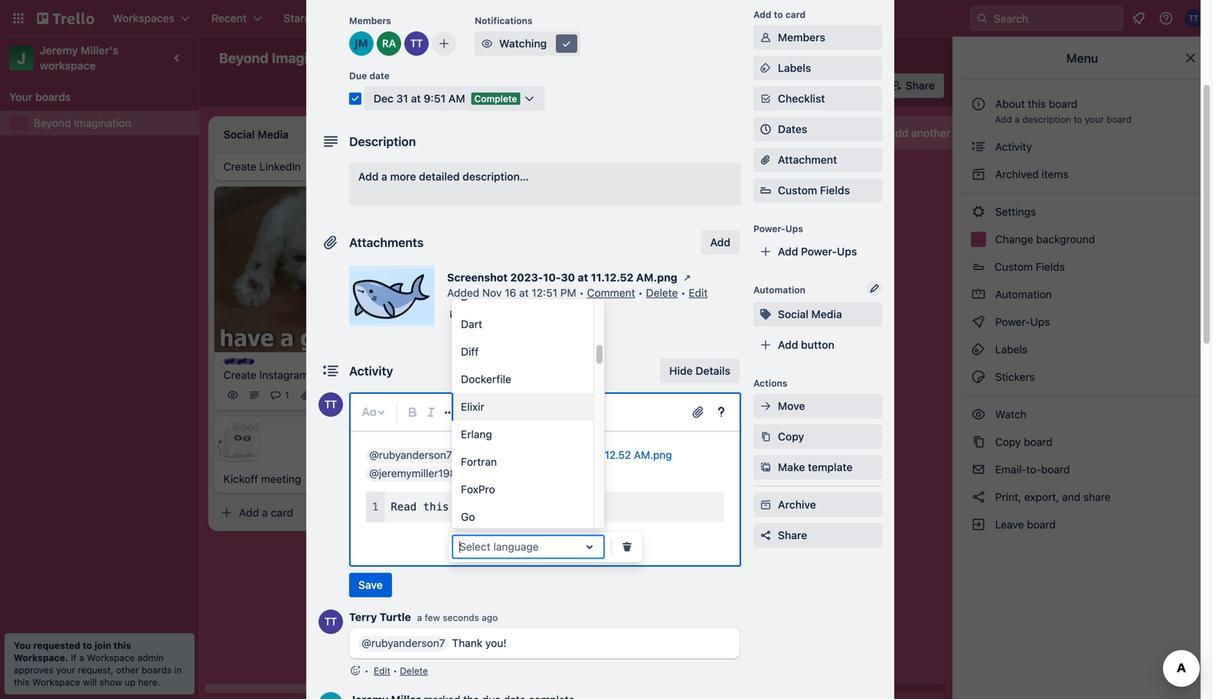 Task type: describe. For each thing, give the bounding box(es) containing it.
filters
[[771, 79, 802, 92]]

sm image for the topmost labels link
[[758, 60, 773, 76]]

copy board link
[[962, 430, 1203, 455]]

make template link
[[753, 456, 882, 480]]

power-ups link
[[962, 310, 1203, 335]]

2023- inside @rubyanderson7 screenshot 2023-10-30 at 11.12.52 am.png @jeremymiller198 rest assured!
[[517, 449, 548, 462]]

0 horizontal spatial terry turtle (terryturtle) image
[[319, 393, 343, 417]]

screenshot inside @rubyanderson7 screenshot 2023-10-30 at 11.12.52 am.png @jeremymiller198 rest assured!
[[459, 449, 515, 462]]

complete
[[474, 93, 517, 104]]

d
[[461, 291, 469, 303]]

0 vertical spatial ups
[[785, 224, 803, 234]]

social
[[778, 308, 809, 321]]

@rubyanderson7 thank you!
[[362, 637, 506, 650]]

menu
[[1066, 51, 1098, 65]]

sm image for checklist link
[[758, 91, 773, 106]]

workspace
[[40, 59, 96, 72]]

0 vertical spatial 11.12.52
[[591, 271, 634, 284]]

dec
[[374, 92, 394, 105]]

read this please
[[391, 501, 494, 514]]

at inside @rubyanderson7 screenshot 2023-10-30 at 11.12.52 am.png @jeremymiller198 rest assured!
[[580, 449, 590, 462]]

30 inside @rubyanderson7 screenshot 2023-10-30 at 11.12.52 am.png @jeremymiller198 rest assured!
[[564, 449, 577, 462]]

meeting
[[261, 473, 301, 486]]

watching
[[499, 37, 547, 50]]

add power-ups link
[[753, 240, 882, 264]]

edit for edit
[[689, 287, 708, 299]]

rest
[[460, 467, 482, 480]]

sm image for members link
[[758, 30, 773, 45]]

0 vertical spatial to
[[774, 9, 783, 20]]

more
[[390, 170, 416, 183]]

custom for add to card
[[778, 184, 817, 197]]

pm
[[560, 287, 576, 299]]

0 vertical spatial edit link
[[689, 287, 708, 299]]

am.png inside @rubyanderson7 screenshot 2023-10-30 at 11.12.52 am.png @jeremymiller198 rest assured!
[[634, 449, 672, 462]]

sm image for print, export, and share link
[[971, 490, 986, 505]]

0 horizontal spatial edit link
[[374, 666, 390, 677]]

custom for menu
[[995, 261, 1033, 273]]

2 1 from the left
[[315, 390, 319, 401]]

change background
[[992, 233, 1095, 246]]

sm image for watching button
[[479, 36, 495, 51]]

Select language text field
[[459, 541, 462, 554]]

add another list
[[888, 127, 968, 139]]

requested
[[33, 641, 80, 652]]

erlang
[[461, 428, 492, 441]]

boards inside if a workspace admin approves your request, other boards in this workspace will show up here.
[[142, 665, 172, 676]]

attachment button
[[753, 148, 882, 172]]

0 horizontal spatial create from template… image
[[609, 409, 622, 421]]

Board name text field
[[211, 46, 357, 70]]

1 vertical spatial workspace
[[87, 653, 135, 664]]

1 vertical spatial add a card button
[[214, 501, 386, 526]]

due date
[[349, 70, 390, 81]]

add reaction image
[[349, 664, 361, 679]]

you
[[14, 641, 31, 652]]

0 vertical spatial card
[[785, 9, 806, 20]]

archived
[[995, 168, 1039, 181]]

remove image
[[618, 538, 636, 557]]

move
[[778, 400, 805, 413]]

checklist
[[778, 92, 825, 105]]

1 horizontal spatial members
[[778, 31, 825, 44]]

fields for menu
[[1036, 261, 1065, 273]]

2 vertical spatial workspace
[[32, 678, 80, 688]]

and
[[1062, 491, 1080, 504]]

1 vertical spatial share button
[[753, 524, 882, 548]]

assured!
[[485, 467, 527, 480]]

sm image for social media button
[[758, 307, 773, 322]]

to inside about this board add a description to your board
[[1074, 114, 1082, 125]]

copy board
[[992, 436, 1053, 449]]

1 vertical spatial delete link
[[400, 666, 428, 677]]

11.12.52 inside @rubyanderson7 screenshot 2023-10-30 at 11.12.52 am.png @jeremymiller198 rest assured!
[[593, 449, 631, 462]]

please
[[455, 501, 494, 514]]

color: bold red, title: "thoughts" element
[[441, 159, 498, 171]]

hide
[[669, 365, 693, 377]]

@rubyanderson7 for @rubyanderson7 thank you!
[[362, 637, 445, 650]]

copy for copy board
[[995, 436, 1021, 449]]

another
[[911, 127, 950, 139]]

jeremy miller (jeremymiller198) image right checklist
[[838, 75, 860, 96]]

Search field
[[988, 7, 1122, 30]]

add a more detailed description…
[[358, 170, 529, 183]]

watch link
[[962, 403, 1203, 427]]

10- inside @rubyanderson7 screenshot 2023-10-30 at 11.12.52 am.png @jeremymiller198 rest assured!
[[548, 449, 564, 462]]

1 horizontal spatial labels
[[992, 343, 1028, 356]]

0 horizontal spatial activity
[[349, 364, 393, 379]]

0 horizontal spatial share
[[778, 529, 807, 542]]

fields for add to card
[[820, 184, 850, 197]]

1 vertical spatial power-ups
[[992, 316, 1053, 328]]

you!
[[485, 637, 506, 650]]

sm image for the "copy" link
[[758, 430, 773, 445]]

a down kickoff meeting
[[262, 507, 268, 520]]

add a card for the bottom 'add a card' button
[[239, 507, 293, 520]]

sm image for the settings link
[[971, 204, 986, 220]]

0 vertical spatial screenshot
[[447, 271, 508, 284]]

read
[[391, 501, 417, 514]]

this inside main content area, start typing to enter text. text field
[[423, 501, 449, 514]]

about
[[995, 98, 1025, 110]]

add inside about this board add a description to your board
[[995, 114, 1012, 125]]

email-
[[995, 464, 1026, 476]]

0 vertical spatial am.png
[[636, 271, 677, 284]]

1 vertical spatial labels link
[[962, 338, 1203, 362]]

leave
[[995, 519, 1024, 531]]

button
[[801, 339, 834, 351]]

9:51
[[424, 92, 446, 105]]

archived items link
[[962, 162, 1203, 187]]

notifications
[[475, 15, 532, 26]]

your inside about this board add a description to your board
[[1085, 114, 1104, 125]]

added nov 16 at 12:51 pm
[[447, 287, 576, 299]]

about this board add a description to your board
[[995, 98, 1132, 125]]

screenshot 2023-10-30 at 11.12.52 am.png
[[447, 271, 677, 284]]

0 horizontal spatial members
[[349, 15, 391, 26]]

create button
[[444, 6, 496, 31]]

custom fields button for add to card
[[753, 183, 882, 198]]

filters button
[[748, 74, 807, 98]]

ago
[[482, 613, 498, 624]]

compliment
[[441, 332, 501, 345]]

j
[[17, 49, 26, 67]]

board inside email-to-board link
[[1041, 464, 1070, 476]]

1 horizontal spatial terry turtle (terryturtle) image
[[364, 386, 383, 405]]

add power-ups
[[778, 245, 857, 258]]

thoughts
[[456, 160, 498, 171]]

comment
[[587, 287, 635, 299]]

jeremy miller (jeremymiller198) image up due
[[349, 31, 374, 56]]

terry turtle (terryturtle) image down compliment the chef link
[[560, 371, 579, 389]]

create from template… image
[[392, 507, 404, 520]]

to-
[[1026, 464, 1041, 476]]

custom fields for menu
[[995, 261, 1065, 273]]

select
[[459, 541, 490, 554]]

seconds
[[443, 613, 479, 624]]

your inside if a workspace admin approves your request, other boards in this workspace will show up here.
[[56, 665, 75, 676]]

back to home image
[[37, 6, 94, 31]]

will
[[83, 678, 97, 688]]

0 vertical spatial add a card button
[[432, 403, 603, 428]]

workspace visible button
[[388, 46, 516, 70]]

thinking
[[441, 170, 483, 182]]

1 vertical spatial delete
[[400, 666, 428, 677]]

1 horizontal spatial share button
[[884, 74, 944, 98]]

make template
[[778, 461, 853, 474]]

watching button
[[475, 31, 580, 56]]

imagination inside board name text field
[[272, 50, 349, 66]]

1 horizontal spatial create from template… image
[[827, 167, 839, 179]]

0 horizontal spatial power-ups
[[753, 224, 803, 234]]

workspace visible
[[415, 52, 507, 64]]

dart
[[461, 318, 482, 331]]

0 horizontal spatial beyond imagination
[[34, 117, 131, 129]]

this inside if a workspace admin approves your request, other boards in this workspace will show up here.
[[14, 678, 30, 688]]

a inside about this board add a description to your board
[[1015, 114, 1020, 125]]

description
[[349, 134, 416, 149]]

hide details
[[669, 365, 730, 377]]

am
[[448, 92, 465, 105]]

sm image for watch link
[[971, 407, 986, 423]]

create for create instagram
[[224, 369, 256, 382]]

2 horizontal spatial terry turtle (terryturtle) image
[[818, 75, 840, 96]]

board up 'description'
[[1049, 98, 1077, 110]]

attach and insert link image
[[691, 405, 706, 420]]

sm image for move link
[[758, 399, 773, 414]]

thinking link
[[441, 168, 619, 184]]

sm image for copy board link
[[971, 435, 986, 450]]

sm image for "stickers" link
[[971, 370, 986, 385]]

terry turtle (terryturtle) image right 'open information menu' image
[[1184, 9, 1203, 28]]

sm image for 'activity' link
[[971, 139, 986, 155]]

dec 31 at 9:51 am
[[374, 92, 465, 105]]

ups inside 'add power-ups' link
[[837, 245, 857, 258]]

1 horizontal spatial activity
[[992, 140, 1032, 153]]

1 horizontal spatial power-
[[801, 245, 837, 258]]

12:51
[[532, 287, 557, 299]]

custom fields button for menu
[[962, 255, 1203, 279]]

jeremy
[[40, 44, 78, 57]]

custom fields for add to card
[[778, 184, 850, 197]]

2 horizontal spatial power-
[[995, 316, 1030, 328]]



Task type: locate. For each thing, give the bounding box(es) containing it.
this inside about this board add a description to your board
[[1028, 98, 1046, 110]]

labels
[[778, 62, 811, 74], [992, 343, 1028, 356]]

1 1 from the left
[[285, 390, 289, 401]]

hide details link
[[660, 359, 740, 384]]

imagination up due
[[272, 50, 349, 66]]

0 horizontal spatial fields
[[820, 184, 850, 197]]

delete link
[[646, 287, 678, 299], [400, 666, 428, 677]]

0 notifications image
[[1129, 9, 1148, 28]]

share down archive
[[778, 529, 807, 542]]

open image
[[580, 538, 599, 557]]

1
[[285, 390, 289, 401], [315, 390, 319, 401]]

edit link down 'add' button
[[689, 287, 708, 299]]

sm image inside members link
[[758, 30, 773, 45]]

0 horizontal spatial labels
[[778, 62, 811, 74]]

this right join
[[114, 641, 131, 652]]

jeremy miller (jeremymiller198) image left more formatting icon
[[386, 386, 404, 405]]

fortran
[[461, 456, 497, 469]]

automation down change
[[992, 288, 1052, 301]]

at
[[411, 92, 421, 105], [578, 271, 588, 284], [519, 287, 529, 299], [580, 449, 590, 462]]

imagination down your boards with 1 items element
[[74, 117, 131, 129]]

select language
[[459, 541, 539, 554]]

automation up social
[[753, 285, 805, 296]]

labels link up "stickers" link
[[962, 338, 1203, 362]]

ruby anderson (rubyanderson7) image
[[377, 31, 401, 56], [603, 371, 622, 389]]

0 vertical spatial share button
[[884, 74, 944, 98]]

1 horizontal spatial boards
[[142, 665, 172, 676]]

1 horizontal spatial custom fields button
[[962, 255, 1203, 279]]

0 vertical spatial delete
[[646, 287, 678, 299]]

list
[[953, 127, 968, 139]]

description
[[1022, 114, 1071, 125]]

1 horizontal spatial your
[[1085, 114, 1104, 125]]

elixir
[[461, 401, 484, 413]]

change
[[995, 233, 1033, 246]]

0 vertical spatial create
[[453, 12, 487, 25]]

2 vertical spatial power-
[[995, 316, 1030, 328]]

edit left •
[[374, 666, 390, 677]]

kickoff meeting link
[[224, 472, 401, 487]]

terry turtle a few seconds ago
[[349, 611, 498, 624]]

1 horizontal spatial workspace
[[87, 653, 135, 664]]

0 horizontal spatial workspace
[[32, 678, 80, 688]]

share up add another list
[[906, 79, 935, 92]]

attachments
[[349, 235, 424, 250]]

copy
[[778, 431, 804, 443], [995, 436, 1021, 449]]

0 vertical spatial ruby anderson (rubyanderson7) image
[[377, 31, 401, 56]]

custom down attachment
[[778, 184, 817, 197]]

ruby anderson (rubyanderson7) image left the hide
[[603, 371, 622, 389]]

board inside the leave board 'link'
[[1027, 519, 1056, 531]]

sm image for archive link
[[758, 498, 773, 513]]

@rubyanderson7 inside @rubyanderson7 screenshot 2023-10-30 at 11.12.52 am.png @jeremymiller198 rest assured!
[[369, 449, 452, 462]]

compliment the chef
[[441, 332, 546, 345]]

beyond inside board name text field
[[219, 50, 268, 66]]

1 vertical spatial @rubyanderson7
[[362, 637, 445, 650]]

a inside terry turtle a few seconds ago
[[417, 613, 422, 624]]

this up 'description'
[[1028, 98, 1046, 110]]

share button right ruby anderson (rubyanderson7) icon
[[884, 74, 944, 98]]

primary element
[[0, 0, 1212, 37]]

sm image inside the archived items link
[[971, 167, 986, 182]]

your boards with 1 items element
[[9, 88, 182, 106]]

None checkbox
[[462, 350, 515, 368]]

1 horizontal spatial automation
[[992, 288, 1052, 301]]

workspace
[[415, 52, 472, 64], [87, 653, 135, 664], [32, 678, 80, 688]]

to left join
[[83, 641, 92, 652]]

activity link
[[962, 135, 1203, 159]]

save
[[358, 579, 383, 592]]

custom
[[778, 184, 817, 197], [995, 261, 1033, 273]]

terry turtle (terryturtle) image left terry
[[319, 610, 343, 635]]

2 vertical spatial card
[[271, 507, 293, 520]]

board up print, export, and share
[[1041, 464, 1070, 476]]

detailed
[[419, 170, 460, 183]]

1 vertical spatial 2023-
[[517, 449, 548, 462]]

card for the bottom 'add a card' button
[[271, 507, 293, 520]]

your down the if
[[56, 665, 75, 676]]

members
[[349, 15, 391, 26], [778, 31, 825, 44]]

1 vertical spatial beyond imagination
[[34, 117, 131, 129]]

delete right •
[[400, 666, 428, 677]]

beyond imagination up due
[[219, 50, 349, 66]]

board up 'activity' link
[[1106, 114, 1132, 125]]

sm image for email-to-board link
[[971, 462, 986, 478]]

1 vertical spatial boards
[[142, 665, 172, 676]]

0 vertical spatial 10-
[[543, 271, 561, 284]]

1 vertical spatial edit
[[374, 666, 390, 677]]

dates
[[778, 123, 807, 136]]

0 vertical spatial custom
[[778, 184, 817, 197]]

if a workspace admin approves your request, other boards in this workspace will show up here.
[[14, 653, 182, 688]]

ups down automation link
[[1030, 316, 1050, 328]]

1 down create instagram link
[[315, 390, 319, 401]]

join
[[95, 641, 111, 652]]

more formatting image
[[440, 404, 459, 422]]

0 horizontal spatial your
[[56, 665, 75, 676]]

0 horizontal spatial delete
[[400, 666, 428, 677]]

workspace down join
[[87, 653, 135, 664]]

add a card down kickoff meeting
[[239, 507, 293, 520]]

1 horizontal spatial copy
[[995, 436, 1021, 449]]

beyond imagination down your boards with 1 items element
[[34, 117, 131, 129]]

create instagram link
[[224, 368, 401, 383]]

card up members link
[[785, 9, 806, 20]]

@rubyanderson7 up @jeremymiller198
[[369, 449, 452, 462]]

your up 'activity' link
[[1085, 114, 1104, 125]]

1 horizontal spatial custom
[[995, 261, 1033, 273]]

custom down change
[[995, 261, 1033, 273]]

terry turtle (terryturtle) image left add members to card image
[[404, 31, 429, 56]]

sm image inside social media button
[[758, 307, 773, 322]]

sm image inside make template link
[[758, 460, 773, 475]]

to up members link
[[774, 9, 783, 20]]

1 vertical spatial 10-
[[548, 449, 564, 462]]

0 horizontal spatial automation
[[753, 285, 805, 296]]

social media button
[[753, 302, 882, 327]]

labels up filters
[[778, 62, 811, 74]]

create from template… image
[[827, 167, 839, 179], [609, 409, 622, 421]]

sm image inside email-to-board link
[[971, 462, 986, 478]]

sm image inside print, export, and share link
[[971, 490, 986, 505]]

added
[[447, 287, 479, 299]]

create for create linkedin
[[224, 160, 256, 173]]

star or unstar board image
[[366, 52, 379, 64]]

0 horizontal spatial power-
[[753, 224, 785, 234]]

0 horizontal spatial boards
[[35, 91, 71, 103]]

copy up email-
[[995, 436, 1021, 449]]

add a card for topmost 'add a card' button
[[456, 409, 511, 421]]

to inside you requested to join this workspace.
[[83, 641, 92, 652]]

here.
[[138, 678, 160, 688]]

10- up 12:51
[[543, 271, 561, 284]]

a inside add a more detailed description… link
[[381, 170, 387, 183]]

0 vertical spatial activity
[[992, 140, 1032, 153]]

sm image inside copy board link
[[971, 435, 986, 450]]

1 vertical spatial labels
[[992, 343, 1028, 356]]

0 vertical spatial boards
[[35, 91, 71, 103]]

sm image for remove cover link
[[447, 307, 462, 322]]

2 horizontal spatial to
[[1074, 114, 1082, 125]]

Main content area, start typing to enter text. text field
[[366, 446, 724, 550]]

copy up make
[[778, 431, 804, 443]]

thank
[[452, 637, 483, 650]]

add a card up erlang
[[456, 409, 511, 421]]

0 horizontal spatial ups
[[785, 224, 803, 234]]

sm image inside archive link
[[758, 498, 773, 513]]

share
[[1083, 491, 1111, 504]]

ruby anderson (rubyanderson7) image up the date
[[377, 31, 401, 56]]

search image
[[976, 12, 988, 25]]

0 vertical spatial labels
[[778, 62, 811, 74]]

compliment the chef link
[[441, 331, 619, 346]]

1 horizontal spatial ruby anderson (rubyanderson7) image
[[603, 371, 622, 389]]

color: purple, title: none image
[[224, 359, 254, 365]]

leave board link
[[962, 513, 1203, 537]]

0 vertical spatial fields
[[820, 184, 850, 197]]

miller's
[[81, 44, 118, 57]]

0 vertical spatial labels link
[[753, 56, 882, 80]]

1 horizontal spatial custom fields
[[995, 261, 1065, 273]]

turtle
[[380, 611, 411, 624]]

nov
[[482, 287, 502, 299]]

2 horizontal spatial ups
[[1030, 316, 1050, 328]]

to up 'activity' link
[[1074, 114, 1082, 125]]

0 vertical spatial 2023-
[[510, 271, 543, 284]]

create inside button
[[453, 12, 487, 25]]

ups up media
[[837, 245, 857, 258]]

a left few
[[417, 613, 422, 624]]

diff
[[461, 346, 479, 358]]

sm image inside checklist link
[[758, 91, 773, 106]]

create down the color: purple, title: none icon
[[224, 369, 256, 382]]

terry turtle (terryturtle) image
[[1184, 9, 1203, 28], [404, 31, 429, 56], [560, 371, 579, 389], [319, 610, 343, 635]]

you requested to join this workspace.
[[14, 641, 131, 664]]

delete link right 'comment'
[[646, 287, 678, 299]]

@rubyanderson7 down 'turtle'
[[362, 637, 445, 650]]

0 vertical spatial beyond imagination
[[219, 50, 349, 66]]

board
[[545, 52, 575, 64]]

other
[[116, 665, 139, 676]]

share button down archive link
[[753, 524, 882, 548]]

stickers
[[992, 371, 1035, 384]]

power- right 'add' button
[[753, 224, 785, 234]]

1 horizontal spatial share
[[906, 79, 935, 92]]

1 vertical spatial beyond
[[34, 117, 71, 129]]

1 vertical spatial members
[[778, 31, 825, 44]]

0 horizontal spatial edit
[[374, 666, 390, 677]]

activity
[[992, 140, 1032, 153], [349, 364, 393, 379]]

ups inside power-ups link
[[1030, 316, 1050, 328]]

edit link left •
[[374, 666, 390, 677]]

sm image inside labels link
[[758, 60, 773, 76]]

sm image for power-ups link
[[971, 315, 986, 330]]

edit for edit • delete
[[374, 666, 390, 677]]

members link
[[753, 25, 882, 50]]

save button
[[349, 573, 392, 598]]

members up star or unstar board image in the top of the page
[[349, 15, 391, 26]]

1 vertical spatial your
[[56, 665, 75, 676]]

sm image inside automation link
[[971, 287, 986, 302]]

add a card button up erlang
[[432, 403, 603, 428]]

sm image inside power-ups link
[[971, 315, 986, 330]]

workspace inside the workspace visible button
[[415, 52, 472, 64]]

edit down 'add' button
[[689, 287, 708, 299]]

delete right 'comment'
[[646, 287, 678, 299]]

1 horizontal spatial delete
[[646, 287, 678, 299]]

0 horizontal spatial add a card
[[239, 507, 293, 520]]

1 horizontal spatial edit
[[689, 287, 708, 299]]

a right the if
[[79, 653, 84, 664]]

0 vertical spatial custom fields
[[778, 184, 850, 197]]

sm image inside 'activity' link
[[971, 139, 986, 155]]

custom fields button down attachment button
[[753, 183, 882, 198]]

1 vertical spatial add a card
[[239, 507, 293, 520]]

sm image for automation link
[[971, 287, 986, 302]]

a
[[1015, 114, 1020, 125], [381, 170, 387, 183], [479, 409, 485, 421], [262, 507, 268, 520], [417, 613, 422, 624], [79, 653, 84, 664]]

1 horizontal spatial add a card
[[456, 409, 511, 421]]

editor toolbar toolbar
[[449, 283, 642, 573], [357, 400, 734, 425]]

make
[[778, 461, 805, 474]]

create from template… image down attachment
[[827, 167, 839, 179]]

add another list button
[[861, 116, 1069, 150]]

workspace down add members to card image
[[415, 52, 472, 64]]

add a card button
[[432, 403, 603, 428], [214, 501, 386, 526]]

sm image for make template link
[[758, 460, 773, 475]]

custom fields down the change background
[[995, 261, 1065, 273]]

sm image inside move link
[[758, 399, 773, 414]]

boards right your
[[35, 91, 71, 103]]

open help dialog image
[[712, 404, 730, 422]]

sm image inside the "copy" link
[[758, 430, 773, 445]]

boards down admin
[[142, 665, 172, 676]]

1 vertical spatial screenshot
[[459, 449, 515, 462]]

a down about
[[1015, 114, 1020, 125]]

screenshot down erlang
[[459, 449, 515, 462]]

2023- up assured!
[[517, 449, 548, 462]]

sm image for the leave board 'link'
[[971, 518, 986, 533]]

sm image inside the leave board 'link'
[[971, 518, 986, 533]]

language
[[493, 541, 539, 554]]

add members to card image
[[438, 36, 450, 51]]

1 horizontal spatial delete link
[[646, 287, 678, 299]]

0 horizontal spatial custom
[[778, 184, 817, 197]]

move link
[[753, 394, 882, 419]]

automation link
[[962, 283, 1203, 307]]

power-
[[753, 224, 785, 234], [801, 245, 837, 258], [995, 316, 1030, 328]]

card for topmost 'add a card' button
[[488, 409, 511, 421]]

@jeremymiller198
[[369, 467, 456, 480]]

1 down "instagram"
[[285, 390, 289, 401]]

1 vertical spatial edit link
[[374, 666, 390, 677]]

boards inside your boards with 1 items element
[[35, 91, 71, 103]]

board up to-
[[1024, 436, 1053, 449]]

0 vertical spatial create from template… image
[[827, 167, 839, 179]]

board inside copy board link
[[1024, 436, 1053, 449]]

am.png
[[636, 271, 677, 284], [634, 449, 672, 462]]

copy for copy
[[778, 431, 804, 443]]

power- up social media button
[[801, 245, 837, 258]]

0 vertical spatial @rubyanderson7
[[369, 449, 452, 462]]

labels up stickers
[[992, 343, 1028, 356]]

jeremy miller (jeremymiller198) image down compliment the chef link
[[582, 371, 600, 389]]

1 vertical spatial activity
[[349, 364, 393, 379]]

0 vertical spatial power-ups
[[753, 224, 803, 234]]

2023- up "added nov 16 at 12:51 pm"
[[510, 271, 543, 284]]

1 horizontal spatial power-ups
[[992, 316, 1053, 328]]

open information menu image
[[1158, 11, 1174, 26]]

fields down the change background
[[1036, 261, 1065, 273]]

power-ups up stickers
[[992, 316, 1053, 328]]

go
[[461, 511, 475, 524]]

create left linkedin
[[224, 160, 256, 173]]

add
[[753, 9, 771, 20], [995, 114, 1012, 125], [888, 127, 908, 139], [358, 170, 379, 183], [710, 236, 730, 249], [778, 245, 798, 258], [778, 339, 798, 351], [456, 409, 477, 421], [239, 507, 259, 520]]

0 vertical spatial 30
[[561, 271, 575, 284]]

this right read
[[423, 501, 449, 514]]

create from template… image up screenshot 2023-10-30 at 11.12.52 am.png link
[[609, 409, 622, 421]]

archive
[[778, 499, 816, 511]]

1 vertical spatial ruby anderson (rubyanderson7) image
[[603, 371, 622, 389]]

dockerfile
[[461, 373, 511, 386]]

editor toolbar toolbar containing d
[[449, 283, 642, 573]]

1 horizontal spatial 1
[[315, 390, 319, 401]]

custom fields down attachment button
[[778, 184, 850, 197]]

0 horizontal spatial copy
[[778, 431, 804, 443]]

0 vertical spatial custom fields button
[[753, 183, 882, 198]]

sm image
[[758, 30, 773, 45], [479, 36, 495, 51], [559, 36, 574, 51], [656, 74, 677, 95], [758, 91, 773, 106], [971, 167, 986, 182], [971, 204, 986, 220], [971, 287, 986, 302], [971, 342, 986, 358], [971, 370, 986, 385], [758, 430, 773, 445], [971, 435, 986, 450], [758, 460, 773, 475], [971, 462, 986, 478]]

Mark due date as complete checkbox
[[349, 93, 361, 105]]

0 horizontal spatial imagination
[[74, 117, 131, 129]]

0 horizontal spatial ruby anderson (rubyanderson7) image
[[377, 31, 401, 56]]

ups up add power-ups
[[785, 224, 803, 234]]

1 horizontal spatial labels link
[[962, 338, 1203, 362]]

beyond imagination inside board name text field
[[219, 50, 349, 66]]

0 vertical spatial beyond
[[219, 50, 268, 66]]

@rubyanderson7 for @rubyanderson7 screenshot 2023-10-30 at 11.12.52 am.png @jeremymiller198 rest assured!
[[369, 449, 452, 462]]

1 vertical spatial imagination
[[74, 117, 131, 129]]

up
[[125, 678, 136, 688]]

sm image inside watch link
[[971, 407, 986, 423]]

0 horizontal spatial share button
[[753, 524, 882, 548]]

0 vertical spatial power-
[[753, 224, 785, 234]]

sm image inside "stickers" link
[[971, 370, 986, 385]]

this inside you requested to join this workspace.
[[114, 641, 131, 652]]

card down meeting
[[271, 507, 293, 520]]

request,
[[78, 665, 113, 676]]

add a card button down kickoff meeting link
[[214, 501, 386, 526]]

0 vertical spatial delete link
[[646, 287, 678, 299]]

jeremy miller (jeremymiller198) image
[[349, 31, 374, 56], [838, 75, 860, 96], [582, 371, 600, 389], [386, 386, 404, 405]]

mark due date as complete image
[[349, 93, 361, 105]]

social media
[[778, 308, 842, 321]]

create up workspace visible
[[453, 12, 487, 25]]

add a more detailed description… link
[[349, 163, 741, 206]]

labels link down members link
[[753, 56, 882, 80]]

delete
[[646, 287, 678, 299], [400, 666, 428, 677]]

image image
[[534, 404, 552, 422]]

1 horizontal spatial edit link
[[689, 287, 708, 299]]

board down export,
[[1027, 519, 1056, 531]]

email-to-board
[[992, 464, 1070, 476]]

your boards
[[9, 91, 71, 103]]

1 vertical spatial fields
[[1036, 261, 1065, 273]]

1 horizontal spatial add a card button
[[432, 403, 603, 428]]

automation
[[753, 285, 805, 296], [992, 288, 1052, 301]]

copy link
[[753, 425, 882, 449]]

power- up stickers
[[995, 316, 1030, 328]]

template
[[808, 461, 853, 474]]

card right elixir
[[488, 409, 511, 421]]

0 horizontal spatial card
[[271, 507, 293, 520]]

a few seconds ago link
[[417, 613, 498, 624]]

chef
[[522, 332, 546, 345]]

0 horizontal spatial to
[[83, 641, 92, 652]]

show
[[99, 678, 122, 688]]

background
[[1036, 233, 1095, 246]]

a left more
[[381, 170, 387, 183]]

1 horizontal spatial ups
[[837, 245, 857, 258]]

ruby anderson (rubyanderson7) image
[[858, 75, 880, 96]]

delete link right •
[[400, 666, 428, 677]]

workspace down approves
[[32, 678, 80, 688]]

instagram
[[259, 369, 309, 382]]

sm image inside the settings link
[[971, 204, 986, 220]]

0 vertical spatial workspace
[[415, 52, 472, 64]]

members down add to card
[[778, 31, 825, 44]]

media
[[811, 308, 842, 321]]

sm image for the archived items link
[[971, 167, 986, 182]]

your
[[1085, 114, 1104, 125], [56, 665, 75, 676]]

print,
[[995, 491, 1021, 504]]

1 horizontal spatial beyond imagination
[[219, 50, 349, 66]]

custom fields button down change background link
[[962, 255, 1203, 279]]

this down approves
[[14, 678, 30, 688]]

0 horizontal spatial beyond
[[34, 117, 71, 129]]

edit • delete
[[374, 666, 428, 677]]

power-ups up add power-ups
[[753, 224, 803, 234]]

sm image
[[758, 60, 773, 76], [971, 139, 986, 155], [680, 270, 695, 286], [447, 307, 462, 322], [758, 307, 773, 322], [971, 315, 986, 330], [758, 399, 773, 414], [971, 407, 986, 423], [971, 490, 986, 505], [758, 498, 773, 513], [971, 518, 986, 533]]

10- down image
[[548, 449, 564, 462]]

create for create
[[453, 12, 487, 25]]

0 vertical spatial add a card
[[456, 409, 511, 421]]

comment link
[[587, 287, 635, 299]]

1 vertical spatial 11.12.52
[[593, 449, 631, 462]]

a inside if a workspace admin approves your request, other boards in this workspace will show up here.
[[79, 653, 84, 664]]

terry turtle (terryturtle) image
[[818, 75, 840, 96], [364, 386, 383, 405], [319, 393, 343, 417]]

labels link
[[753, 56, 882, 80], [962, 338, 1203, 362]]

a up erlang
[[479, 409, 485, 421]]

jeremy miller's workspace
[[40, 44, 121, 72]]

•
[[393, 666, 397, 677]]

screenshot up added
[[447, 271, 508, 284]]

fields down attachment button
[[820, 184, 850, 197]]



Task type: vqa. For each thing, say whether or not it's contained in the screenshot.
the Add Power-Ups
yes



